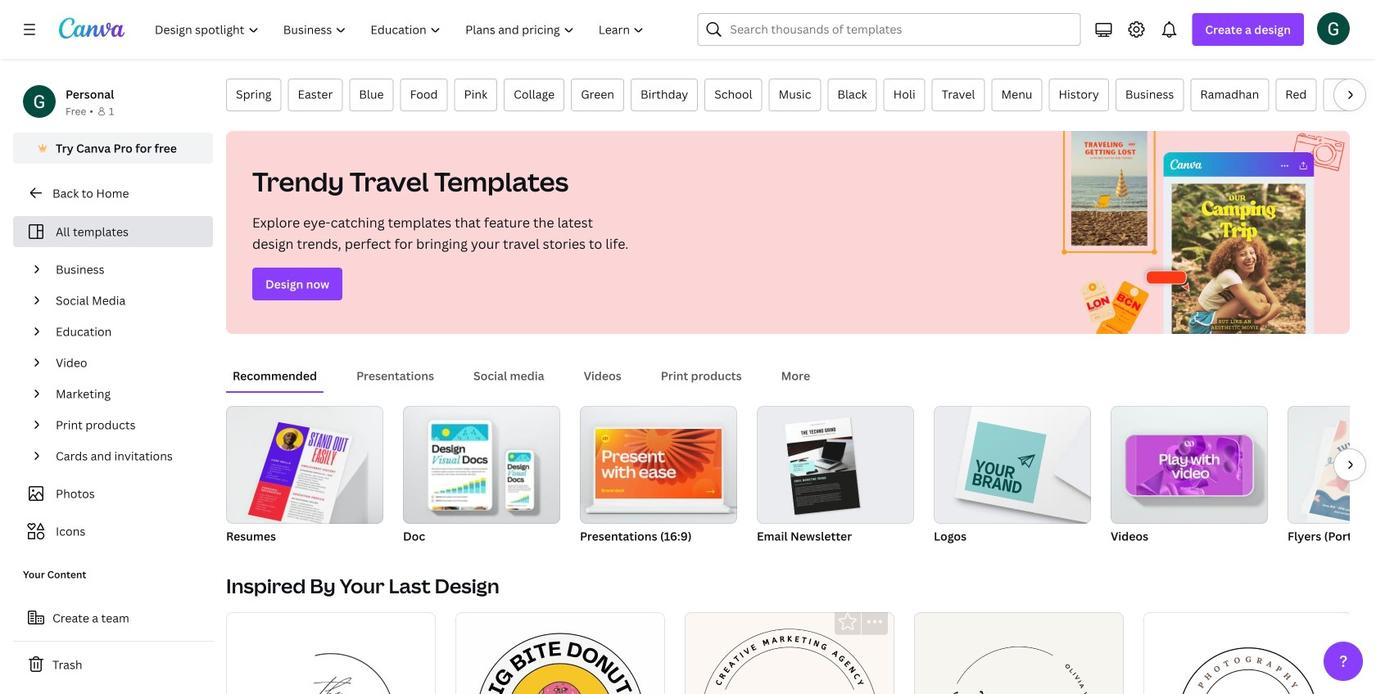 Task type: vqa. For each thing, say whether or not it's contained in the screenshot.
the Black And White Modern Marketing Agency Round Stamp Business Logo
yes



Task type: describe. For each thing, give the bounding box(es) containing it.
black ivory minimalist handwritten wedding photography circle logo image
[[914, 613, 1124, 695]]

elegant circle signature photography logo image
[[1144, 613, 1354, 695]]

trendy travel templates image
[[1046, 131, 1350, 334]]

Search search field
[[730, 14, 1070, 45]]

flyer (portrait 8.5 × 11 in) image
[[1288, 406, 1377, 524]]

top level navigation element
[[144, 13, 658, 46]]

greg robinson image
[[1318, 12, 1350, 45]]



Task type: locate. For each thing, give the bounding box(es) containing it.
bright colorful playful funny donuts food circle logo image
[[456, 613, 665, 695]]

video image
[[1111, 406, 1268, 524], [1137, 436, 1243, 496]]

logo image
[[934, 406, 1091, 524], [965, 422, 1047, 504]]

presentation (16:9) image
[[580, 406, 737, 524], [596, 429, 722, 499]]

email newsletter image
[[757, 406, 914, 524], [785, 418, 860, 515]]

resume image
[[226, 406, 383, 524], [248, 423, 353, 531]]

doc image
[[403, 406, 560, 524], [403, 406, 560, 524]]

None search field
[[698, 13, 1081, 46]]

black and white modern marketing agency round stamp business logo image
[[685, 613, 895, 695]]

free simple modern circle design studio logo image
[[226, 613, 436, 695]]



